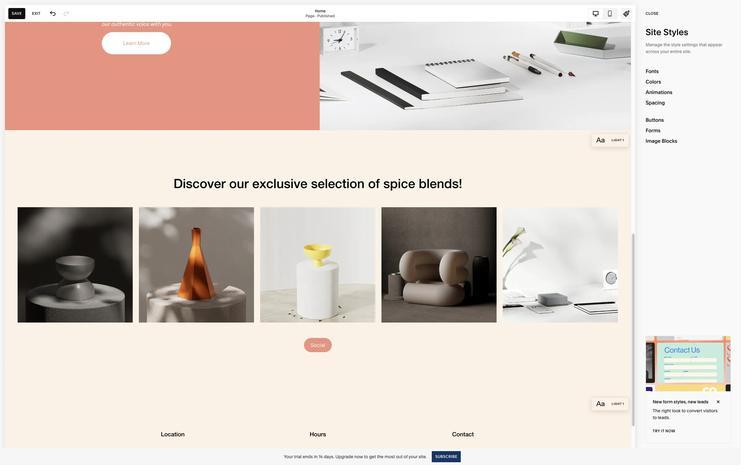 Task type: vqa. For each thing, say whether or not it's contained in the screenshot.
3rd Paragraph from the bottom
no



Task type: locate. For each thing, give the bounding box(es) containing it.
animation showing new form styling options image
[[646, 337, 731, 392]]

ends
[[303, 454, 313, 460]]

your right of
[[409, 454, 418, 460]]

·
[[316, 13, 317, 18]]

home
[[315, 8, 326, 13]]

form
[[663, 400, 673, 405]]

manage the style settings that appear across your entire site.
[[646, 42, 723, 54]]

appear
[[708, 42, 723, 48]]

0 vertical spatial to
[[682, 409, 686, 414]]

the right look to convert visitors to leads.
[[653, 409, 718, 421]]

site. down settings
[[683, 49, 692, 54]]

your left entire
[[661, 49, 670, 54]]

1 horizontal spatial the
[[664, 42, 671, 48]]

now right it
[[666, 429, 676, 434]]

to down the
[[653, 415, 657, 421]]

image
[[646, 138, 661, 144]]

site styles
[[646, 27, 689, 37]]

now
[[666, 429, 676, 434], [355, 454, 363, 460]]

save
[[12, 11, 22, 16]]

0 horizontal spatial your
[[409, 454, 418, 460]]

the inside manage the style settings that appear across your entire site.
[[664, 42, 671, 48]]

1 horizontal spatial now
[[666, 429, 676, 434]]

1 horizontal spatial your
[[661, 49, 670, 54]]

your
[[284, 454, 293, 460]]

1 vertical spatial your
[[409, 454, 418, 460]]

now left get
[[355, 454, 363, 460]]

1 vertical spatial to
[[653, 415, 657, 421]]

animations link
[[646, 87, 731, 98]]

site.
[[683, 49, 692, 54], [419, 454, 427, 460]]

your
[[661, 49, 670, 54], [409, 454, 418, 460]]

right
[[662, 409, 671, 414]]

0 vertical spatial the
[[664, 42, 671, 48]]

1 horizontal spatial site.
[[683, 49, 692, 54]]

visitors
[[704, 409, 718, 414]]

subscribe
[[435, 455, 458, 459]]

tab list
[[589, 8, 617, 18]]

in
[[314, 454, 318, 460]]

your trial ends in 14 days. upgrade now to get the most out of your site.
[[284, 454, 427, 460]]

1 vertical spatial site.
[[419, 454, 427, 460]]

the
[[664, 42, 671, 48], [377, 454, 384, 460]]

the left style
[[664, 42, 671, 48]]

site. right of
[[419, 454, 427, 460]]

1 horizontal spatial to
[[653, 415, 657, 421]]

colors link
[[646, 77, 731, 87]]

exit button
[[29, 8, 44, 19]]

new form styles, new leads
[[653, 400, 709, 405]]

to left get
[[364, 454, 368, 460]]

buttons
[[646, 117, 664, 123]]

new
[[688, 400, 697, 405]]

to
[[682, 409, 686, 414], [653, 415, 657, 421], [364, 454, 368, 460]]

0 horizontal spatial to
[[364, 454, 368, 460]]

fonts link
[[646, 66, 731, 77]]

0 vertical spatial now
[[666, 429, 676, 434]]

of
[[404, 454, 408, 460]]

0 horizontal spatial the
[[377, 454, 384, 460]]

forms link
[[646, 125, 731, 136]]

published
[[317, 13, 335, 18]]

the right get
[[377, 454, 384, 460]]

1 vertical spatial now
[[355, 454, 363, 460]]

0 horizontal spatial site.
[[419, 454, 427, 460]]

fonts
[[646, 68, 659, 74]]

colors
[[646, 79, 662, 85]]

out
[[396, 454, 403, 460]]

settings
[[682, 42, 698, 48]]

your inside manage the style settings that appear across your entire site.
[[661, 49, 670, 54]]

image blocks link
[[646, 136, 731, 146]]

upgrade
[[336, 454, 354, 460]]

leads.
[[658, 415, 670, 421]]

style
[[672, 42, 681, 48]]

subscribe button
[[432, 452, 461, 463]]

new
[[653, 400, 662, 405]]

0 vertical spatial your
[[661, 49, 670, 54]]

try
[[653, 429, 660, 434]]

styles
[[664, 27, 689, 37]]

to right look
[[682, 409, 686, 414]]

most
[[385, 454, 395, 460]]

0 vertical spatial site.
[[683, 49, 692, 54]]



Task type: describe. For each thing, give the bounding box(es) containing it.
14
[[319, 454, 323, 460]]

spacing link
[[646, 98, 731, 108]]

trial
[[294, 454, 302, 460]]

blocks
[[662, 138, 678, 144]]

save button
[[8, 8, 25, 19]]

leads
[[698, 400, 709, 405]]

try it now button
[[653, 425, 676, 439]]

forms
[[646, 128, 661, 134]]

site. inside manage the style settings that appear across your entire site.
[[683, 49, 692, 54]]

convert
[[687, 409, 703, 414]]

2 vertical spatial to
[[364, 454, 368, 460]]

page
[[306, 13, 315, 18]]

exit
[[32, 11, 41, 16]]

image blocks
[[646, 138, 678, 144]]

styles,
[[674, 400, 687, 405]]

entire
[[671, 49, 682, 54]]

try it now
[[653, 429, 676, 434]]

close button
[[646, 8, 659, 19]]

the
[[653, 409, 661, 414]]

days.
[[324, 454, 335, 460]]

across
[[646, 49, 660, 54]]

close
[[646, 11, 659, 16]]

that
[[700, 42, 707, 48]]

1 vertical spatial the
[[377, 454, 384, 460]]

look
[[672, 409, 681, 414]]

now inside button
[[666, 429, 676, 434]]

2 horizontal spatial to
[[682, 409, 686, 414]]

0 horizontal spatial now
[[355, 454, 363, 460]]

get
[[369, 454, 376, 460]]

buttons link
[[646, 115, 731, 125]]

animations
[[646, 89, 673, 95]]

manage
[[646, 42, 663, 48]]

it
[[661, 429, 665, 434]]

site
[[646, 27, 662, 37]]

spacing
[[646, 100, 665, 106]]

home page · published
[[306, 8, 335, 18]]



